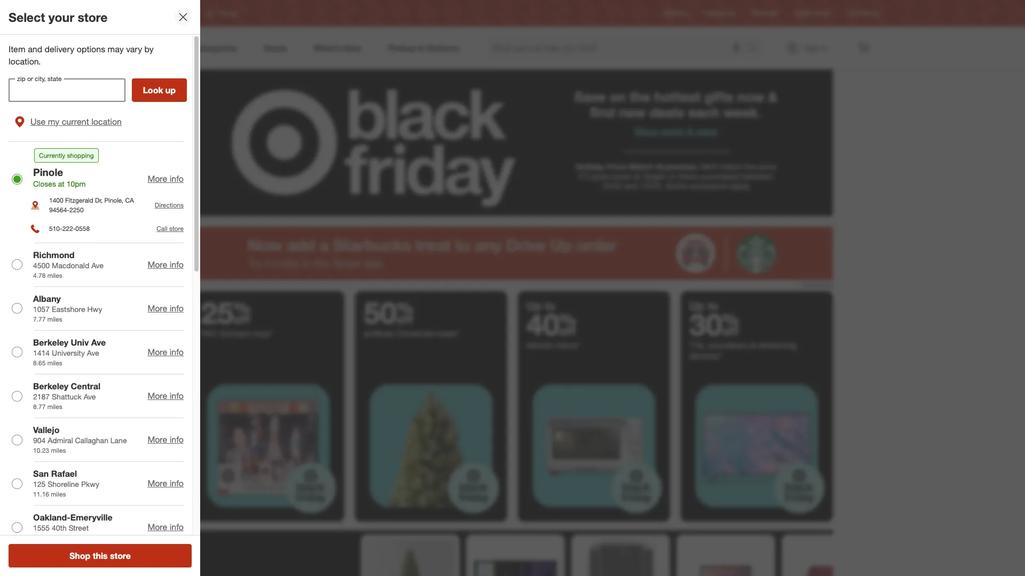 Task type: locate. For each thing, give the bounding box(es) containing it.
to up "soundbars"
[[708, 299, 719, 313]]

0 vertical spatial berkeley
[[33, 338, 68, 348]]

on left items
[[668, 171, 677, 182]]

4 target black friday image from the left
[[681, 370, 833, 522]]

miles down shoreline
[[51, 491, 66, 499]]

0 horizontal spatial at
[[58, 179, 65, 188]]

pinole closes at 10pm
[[33, 166, 86, 188]]

to
[[545, 299, 556, 313], [708, 299, 719, 313]]

stores
[[862, 9, 880, 17]]

1 vertical spatial the
[[745, 162, 756, 172]]

on
[[610, 89, 626, 105], [668, 171, 677, 182]]

0 vertical spatial and
[[28, 44, 42, 54]]

1 vertical spatial shop
[[69, 551, 90, 562]]

more info link
[[148, 174, 184, 184], [148, 259, 184, 270], [148, 303, 184, 314], [148, 347, 184, 358], [148, 391, 184, 402], [148, 435, 184, 446], [148, 479, 184, 489], [148, 523, 184, 533]]

2 info from the top
[[170, 259, 184, 270]]

4 info from the top
[[170, 347, 184, 358]]

richmond
[[33, 250, 75, 260]]

None radio
[[12, 391, 22, 402]]

berkeley up 2187
[[33, 381, 68, 392]]

save
[[697, 125, 718, 137]]

shoreline
[[48, 480, 79, 489]]

more info for albany
[[148, 303, 184, 314]]

5 info from the top
[[170, 391, 184, 402]]

7 more info from the top
[[148, 479, 184, 489]]

up up tvs,
[[690, 299, 705, 313]]

8 more info from the top
[[148, 523, 184, 533]]

1 horizontal spatial up to
[[690, 299, 719, 313]]

more info for vallejo
[[148, 435, 184, 446]]

shop inside button
[[69, 551, 90, 562]]

3 info from the top
[[170, 303, 184, 314]]

at left 10pm
[[58, 179, 65, 188]]

0 horizontal spatial &
[[687, 125, 694, 137]]

3 more info link from the top
[[148, 303, 184, 314]]

target black friday image for artificial christmas trees*
[[355, 370, 507, 522]]

use
[[30, 116, 46, 127]]

lower
[[612, 171, 632, 182]]

2250
[[69, 206, 84, 214]]

target
[[795, 9, 812, 17], [643, 171, 665, 182]]

more info
[[148, 174, 184, 184], [148, 259, 184, 270], [148, 303, 184, 314], [148, 347, 184, 358], [148, 391, 184, 402], [148, 435, 184, 446], [148, 479, 184, 489], [148, 523, 184, 533]]

0 horizontal spatial and
[[28, 44, 42, 54]]

store right your
[[78, 9, 108, 24]]

pinole inside dropdown button
[[220, 9, 237, 17]]

and inside we'll match the price if it goes lower at target on items purchased between 10/22 and 12/24. some exclusions apply.
[[625, 181, 638, 191]]

more info for berkeley central
[[148, 391, 184, 402]]

miles inside richmond 4500 macdonald ave 4.78 miles
[[47, 272, 62, 280]]

6 info from the top
[[170, 435, 184, 446]]

target black friday image for tvs, soundbars & streaming devices*
[[681, 370, 833, 522]]

1 to from the left
[[545, 299, 556, 313]]

0 horizontal spatial the
[[630, 89, 651, 105]]

at inside "pinole closes at 10pm"
[[58, 179, 65, 188]]

schwarz
[[219, 329, 252, 339]]

berkeley inside berkeley central 2187 shattuck ave 8.77 miles
[[33, 381, 68, 392]]

we'll match the price if it goes lower at target on items purchased between 10/22 and 12/24. some exclusions apply.
[[579, 162, 777, 191]]

1 vertical spatial &
[[687, 125, 694, 137]]

0 vertical spatial &
[[768, 89, 778, 105]]

more info for berkeley univ ave
[[148, 347, 184, 358]]

1 horizontal spatial on
[[668, 171, 677, 182]]

& inside tvs, soundbars & streaming devices*
[[751, 340, 756, 351]]

info for richmond
[[170, 259, 184, 270]]

2 target black friday image from the left
[[355, 370, 507, 522]]

1 vertical spatial store
[[169, 225, 184, 233]]

1 more from the top
[[148, 174, 167, 184]]

more for san rafael
[[148, 479, 167, 489]]

store right this
[[110, 551, 131, 562]]

222-
[[62, 225, 76, 233]]

more for richmond
[[148, 259, 167, 270]]

& left streaming
[[751, 340, 756, 351]]

3 target black friday image from the left
[[518, 370, 670, 522]]

the left hottest
[[630, 89, 651, 105]]

shop
[[635, 125, 659, 137], [69, 551, 90, 562]]

the for match
[[745, 162, 756, 172]]

1 horizontal spatial shop
[[635, 125, 659, 137]]

1 berkeley from the top
[[33, 338, 68, 348]]

weekly ad
[[705, 9, 735, 17]]

pkwy
[[81, 480, 99, 489]]

shop for shop this store
[[69, 551, 90, 562]]

pinole for pinole
[[220, 9, 237, 17]]

6 more info from the top
[[148, 435, 184, 446]]

by
[[145, 44, 154, 54]]

4 more info from the top
[[148, 347, 184, 358]]

miles right 7.77
[[47, 316, 62, 324]]

none text field inside select your store dialog
[[9, 78, 125, 102]]

pinole
[[220, 9, 237, 17], [33, 166, 63, 178]]

5 more info link from the top
[[148, 391, 184, 402]]

up for 40
[[527, 299, 542, 313]]

miles down admiral
[[51, 447, 66, 455]]

0 vertical spatial the
[[630, 89, 651, 105]]

0 vertical spatial store
[[78, 9, 108, 24]]

hottest
[[655, 89, 701, 105]]

2 up to from the left
[[690, 299, 719, 313]]

11.52
[[33, 535, 49, 543]]

the inside we'll match the price if it goes lower at target on items purchased between 10/22 and 12/24. some exclusions apply.
[[745, 162, 756, 172]]

up
[[527, 299, 542, 313], [690, 299, 705, 313]]

berkeley inside 'berkeley univ ave 1414 university ave 8.65 miles'
[[33, 338, 68, 348]]

it
[[585, 171, 590, 182]]

3 more info from the top
[[148, 303, 184, 314]]

up to up kitchen
[[527, 299, 556, 313]]

pinole button
[[200, 4, 244, 23]]

1 up from the left
[[527, 299, 542, 313]]

registry
[[664, 9, 688, 17]]

1 horizontal spatial pinole
[[220, 9, 237, 17]]

ave down central
[[84, 393, 96, 402]]

0 horizontal spatial up to
[[527, 299, 556, 313]]

advertisement region
[[192, 227, 833, 280]]

info for oakland-emeryville
[[170, 523, 184, 533]]

up to for 40
[[527, 299, 556, 313]]

soundbars
[[708, 340, 749, 351]]

look
[[143, 85, 163, 95]]

more info for pinole
[[148, 174, 184, 184]]

find stores link
[[848, 9, 880, 18]]

5 more info from the top
[[148, 391, 184, 402]]

and
[[28, 44, 42, 54], [625, 181, 638, 191]]

miles inside albany 1057 eastshore hwy 7.77 miles
[[47, 316, 62, 324]]

more for pinole
[[148, 174, 167, 184]]

50
[[364, 295, 414, 331]]

8 more from the top
[[148, 523, 167, 533]]

more for oakland-emeryville
[[148, 523, 167, 533]]

2 vertical spatial store
[[110, 551, 131, 562]]

albany
[[33, 294, 61, 304]]

target left some
[[643, 171, 665, 182]]

5 more from the top
[[148, 391, 167, 402]]

black friday deals image
[[192, 69, 833, 216]]

info for berkeley central
[[170, 391, 184, 402]]

none radio inside select your store dialog
[[12, 391, 22, 402]]

1 vertical spatial pinole
[[33, 166, 63, 178]]

1 horizontal spatial and
[[625, 181, 638, 191]]

price
[[759, 162, 777, 172]]

at right lower
[[634, 171, 641, 182]]

0 horizontal spatial store
[[78, 9, 108, 24]]

store right call
[[169, 225, 184, 233]]

the
[[630, 89, 651, 105], [745, 162, 756, 172]]

select your store
[[9, 9, 108, 24]]

1555
[[33, 524, 50, 533]]

target black friday image
[[192, 370, 345, 522], [355, 370, 507, 522], [518, 370, 670, 522], [681, 370, 833, 522]]

125
[[33, 480, 46, 489]]

location
[[91, 116, 122, 127]]

up to up tvs,
[[690, 299, 719, 313]]

info
[[170, 174, 184, 184], [170, 259, 184, 270], [170, 303, 184, 314], [170, 347, 184, 358], [170, 391, 184, 402], [170, 435, 184, 446], [170, 479, 184, 489], [170, 523, 184, 533]]

0 horizontal spatial up
[[527, 299, 542, 313]]

0 horizontal spatial pinole
[[33, 166, 63, 178]]

shop down 'new'
[[635, 125, 659, 137]]

the left price
[[745, 162, 756, 172]]

1 more info from the top
[[148, 174, 184, 184]]

1400
[[49, 197, 63, 205]]

& right now
[[768, 89, 778, 105]]

pinole inside "pinole closes at 10pm"
[[33, 166, 63, 178]]

more info link for pinole
[[148, 174, 184, 184]]

1 horizontal spatial at
[[634, 171, 641, 182]]

& left save
[[687, 125, 694, 137]]

more for vallejo
[[148, 435, 167, 446]]

the inside save on the hottest gifts now & find new deals each week.
[[630, 89, 651, 105]]

store inside button
[[110, 551, 131, 562]]

miles inside vallejo 904 admiral callaghan lane 10.23 miles
[[51, 447, 66, 455]]

25
[[201, 295, 251, 331]]

None radio
[[12, 174, 22, 185], [12, 260, 22, 270], [12, 304, 22, 314], [12, 347, 22, 358], [12, 435, 22, 446], [12, 479, 22, 490], [12, 523, 22, 534], [12, 174, 22, 185], [12, 260, 22, 270], [12, 304, 22, 314], [12, 347, 22, 358], [12, 435, 22, 446], [12, 479, 22, 490], [12, 523, 22, 534]]

2 to from the left
[[708, 299, 719, 313]]

1 target black friday image from the left
[[192, 370, 345, 522]]

and inside item and delivery options may vary by location.
[[28, 44, 42, 54]]

guarantee:
[[656, 162, 699, 172]]

2 more from the top
[[148, 259, 167, 270]]

more info for richmond
[[148, 259, 184, 270]]

0 horizontal spatial shop
[[69, 551, 90, 562]]

miles right 8.65
[[47, 359, 62, 367]]

items
[[679, 171, 699, 182]]

0 horizontal spatial target
[[643, 171, 665, 182]]

0 horizontal spatial to
[[545, 299, 556, 313]]

vary
[[126, 44, 142, 54]]

shop left this
[[69, 551, 90, 562]]

1 horizontal spatial target
[[795, 9, 812, 17]]

8.77
[[33, 403, 46, 411]]

ave inside richmond 4500 macdonald ave 4.78 miles
[[91, 261, 104, 270]]

0 vertical spatial on
[[610, 89, 626, 105]]

8 more info link from the top
[[148, 523, 184, 533]]

ad
[[727, 9, 735, 17]]

lane
[[110, 436, 127, 446]]

0 horizontal spatial on
[[610, 89, 626, 105]]

3 more from the top
[[148, 303, 167, 314]]

richmond 4500 macdonald ave 4.78 miles
[[33, 250, 104, 280]]

and up location.
[[28, 44, 42, 54]]

7 more info link from the top
[[148, 479, 184, 489]]

1 horizontal spatial &
[[751, 340, 756, 351]]

40th
[[52, 524, 67, 533]]

0 vertical spatial pinole
[[220, 9, 237, 17]]

and right 10/22
[[625, 181, 638, 191]]

options
[[77, 44, 105, 54]]

miles inside berkeley central 2187 shattuck ave 8.77 miles
[[47, 403, 62, 411]]

4.78
[[33, 272, 46, 280]]

2 more info link from the top
[[148, 259, 184, 270]]

shop for shop early & save
[[635, 125, 659, 137]]

up up kitchen
[[527, 299, 542, 313]]

item and delivery options may vary by location.
[[9, 44, 154, 67]]

pinole for pinole closes at 10pm
[[33, 166, 63, 178]]

miles right 8.77
[[47, 403, 62, 411]]

4 more info link from the top
[[148, 347, 184, 358]]

2 more info from the top
[[148, 259, 184, 270]]

find stores
[[848, 9, 880, 17]]

2 up from the left
[[690, 299, 705, 313]]

location.
[[9, 56, 41, 67]]

berkeley for berkeley univ ave
[[33, 338, 68, 348]]

8 info from the top
[[170, 523, 184, 533]]

miles inside san rafael 125 shoreline pkwy 11.16 miles
[[51, 491, 66, 499]]

miles
[[47, 272, 62, 280], [47, 316, 62, 324], [47, 359, 62, 367], [47, 403, 62, 411], [51, 447, 66, 455], [51, 491, 66, 499], [51, 535, 66, 543]]

info for pinole
[[170, 174, 184, 184]]

shop this store
[[69, 551, 131, 562]]

artificial
[[364, 329, 394, 339]]

target black friday image for kitchen items*
[[518, 370, 670, 522]]

4 more from the top
[[148, 347, 167, 358]]

kitchen items*
[[527, 340, 581, 351]]

this
[[93, 551, 108, 562]]

6 more info link from the top
[[148, 435, 184, 446]]

tvs, soundbars & streaming devices*
[[690, 340, 797, 362]]

4500
[[33, 261, 50, 270]]

2 vertical spatial &
[[751, 340, 756, 351]]

1 horizontal spatial store
[[110, 551, 131, 562]]

1 vertical spatial and
[[625, 181, 638, 191]]

1 horizontal spatial the
[[745, 162, 756, 172]]

None text field
[[9, 78, 125, 102]]

12/24.
[[641, 181, 664, 191]]

1 more info link from the top
[[148, 174, 184, 184]]

1 horizontal spatial to
[[708, 299, 719, 313]]

miles down 40th
[[51, 535, 66, 543]]

target left circle
[[795, 9, 812, 17]]

circle
[[814, 9, 831, 17]]

1 horizontal spatial up
[[690, 299, 705, 313]]

& inside save on the hottest gifts now & find new deals each week.
[[768, 89, 778, 105]]

0 vertical spatial shop
[[635, 125, 659, 137]]

7 info from the top
[[170, 479, 184, 489]]

to for 30
[[708, 299, 719, 313]]

target inside we'll match the price if it goes lower at target on items purchased between 10/22 and 12/24. some exclusions apply.
[[643, 171, 665, 182]]

to up kitchen items*
[[545, 299, 556, 313]]

1 vertical spatial on
[[668, 171, 677, 182]]

some
[[666, 181, 687, 191]]

1 vertical spatial target
[[643, 171, 665, 182]]

more for albany
[[148, 303, 167, 314]]

look up button
[[132, 78, 187, 102]]

miles right 4.78
[[47, 272, 62, 280]]

callaghan
[[75, 436, 108, 446]]

berkeley up '1414'
[[33, 338, 68, 348]]

1 vertical spatial berkeley
[[33, 381, 68, 392]]

2 horizontal spatial store
[[169, 225, 184, 233]]

1 up to from the left
[[527, 299, 556, 313]]

ave right macdonald on the left top of the page
[[91, 261, 104, 270]]

2 horizontal spatial &
[[768, 89, 778, 105]]

7 more from the top
[[148, 479, 167, 489]]

info for san rafael
[[170, 479, 184, 489]]

deals
[[650, 104, 685, 121]]

at
[[634, 171, 641, 182], [58, 179, 65, 188]]

6 more from the top
[[148, 435, 167, 446]]

2 berkeley from the top
[[33, 381, 68, 392]]

on right save
[[610, 89, 626, 105]]

store
[[78, 9, 108, 24], [169, 225, 184, 233], [110, 551, 131, 562]]

store for select your store
[[78, 9, 108, 24]]

1 info from the top
[[170, 174, 184, 184]]



Task type: describe. For each thing, give the bounding box(es) containing it.
up for 30
[[690, 299, 705, 313]]

shop this store button
[[9, 545, 192, 568]]

10pm
[[67, 179, 86, 188]]

select your store dialog
[[0, 0, 200, 577]]

call store link
[[157, 225, 184, 233]]

fao
[[201, 329, 217, 339]]

redcard link
[[752, 9, 778, 18]]

your
[[48, 9, 74, 24]]

search
[[744, 44, 770, 54]]

weekly
[[705, 9, 725, 17]]

miles inside 'berkeley univ ave 1414 university ave 8.65 miles'
[[47, 359, 62, 367]]

on inside we'll match the price if it goes lower at target on items purchased between 10/22 and 12/24. some exclusions apply.
[[668, 171, 677, 182]]

0 vertical spatial target
[[795, 9, 812, 17]]

new
[[619, 104, 646, 121]]

more for berkeley central
[[148, 391, 167, 402]]

vallejo 904 admiral callaghan lane 10.23 miles
[[33, 425, 127, 455]]

more info for oakland-emeryville
[[148, 523, 184, 533]]

1057
[[33, 305, 50, 314]]

delivery
[[45, 44, 74, 54]]

info for albany
[[170, 303, 184, 314]]

my
[[48, 116, 59, 127]]

94564-
[[49, 206, 69, 214]]

510-222-0558
[[49, 225, 90, 233]]

510-
[[49, 225, 62, 233]]

more for berkeley univ ave
[[148, 347, 167, 358]]

toys*
[[254, 329, 273, 339]]

more info link for oakland-emeryville
[[148, 523, 184, 533]]

the for on
[[630, 89, 651, 105]]

albany 1057 eastshore hwy 7.77 miles
[[33, 294, 102, 324]]

oakland-emeryville 1555 40th street 11.52 miles
[[33, 513, 113, 543]]

apply.
[[730, 181, 751, 191]]

ave inside berkeley central 2187 shattuck ave 8.77 miles
[[84, 393, 96, 402]]

7.77
[[33, 316, 46, 324]]

currently
[[39, 152, 65, 160]]

to for 40
[[545, 299, 556, 313]]

we'll
[[701, 162, 718, 172]]

more info link for berkeley univ ave
[[148, 347, 184, 358]]

10.23
[[33, 447, 49, 455]]

10/22
[[602, 181, 622, 191]]

ca
[[125, 197, 134, 205]]

info for berkeley univ ave
[[170, 347, 184, 358]]

street
[[69, 524, 89, 533]]

holiday
[[576, 162, 605, 172]]

What can we help you find? suggestions appear below search field
[[486, 36, 752, 60]]

more info for san rafael
[[148, 479, 184, 489]]

on inside save on the hottest gifts now & find new deals each week.
[[610, 89, 626, 105]]

directions link
[[155, 201, 184, 209]]

fitzgerald
[[65, 197, 93, 205]]

50 artificial christmas trees*
[[364, 295, 460, 339]]

1414
[[33, 349, 50, 358]]

vallejo
[[33, 425, 60, 436]]

holiday price match guarantee:
[[576, 162, 699, 172]]

berkeley univ ave 1414 university ave 8.65 miles
[[33, 338, 106, 367]]

0558
[[76, 225, 90, 233]]

store for shop this store
[[110, 551, 131, 562]]

more info link for vallejo
[[148, 435, 184, 446]]

exclusions
[[690, 181, 728, 191]]

purchased
[[701, 171, 740, 182]]

between
[[742, 171, 774, 182]]

current
[[62, 116, 89, 127]]

price
[[607, 162, 627, 172]]

ave down univ
[[87, 349, 99, 358]]

search button
[[744, 36, 770, 62]]

use my current location link
[[9, 108, 184, 135]]

& for tvs, soundbars & streaming devices*
[[751, 340, 756, 351]]

berkeley for berkeley central
[[33, 381, 68, 392]]

sponsored
[[802, 281, 833, 289]]

streaming
[[759, 340, 797, 351]]

save
[[575, 89, 606, 105]]

univ
[[71, 338, 89, 348]]

weekly ad link
[[705, 9, 735, 18]]

match
[[720, 162, 742, 172]]

call
[[157, 225, 168, 233]]

tvs,
[[690, 340, 706, 351]]

week.
[[724, 104, 762, 121]]

more info link for albany
[[148, 303, 184, 314]]

up to for 30
[[690, 299, 719, 313]]

at inside we'll match the price if it goes lower at target on items purchased between 10/22 and 12/24. some exclusions apply.
[[634, 171, 641, 182]]

closes
[[33, 179, 56, 188]]

more info link for san rafael
[[148, 479, 184, 489]]

admiral
[[48, 436, 73, 446]]

university
[[52, 349, 85, 358]]

904
[[33, 436, 46, 446]]

kitchen
[[527, 340, 554, 351]]

& for shop early & save
[[687, 125, 694, 137]]

match
[[629, 162, 653, 172]]

emeryville
[[70, 513, 113, 524]]

miles inside oakland-emeryville 1555 40th street 11.52 miles
[[51, 535, 66, 543]]

target black friday image for fao schwarz toys*
[[192, 370, 345, 522]]

more info link for berkeley central
[[148, 391, 184, 402]]

info for vallejo
[[170, 435, 184, 446]]

more info link for richmond
[[148, 259, 184, 270]]

carousel region
[[192, 531, 833, 577]]

christmas
[[396, 329, 435, 339]]

ave right univ
[[91, 338, 106, 348]]

directions
[[155, 201, 184, 209]]

central
[[71, 381, 100, 392]]

may
[[108, 44, 124, 54]]

trees*
[[437, 329, 460, 339]]

find
[[848, 9, 860, 17]]

san
[[33, 469, 49, 480]]

shop early & save
[[635, 125, 718, 137]]

shattuck
[[52, 393, 82, 402]]

currently shopping
[[39, 152, 94, 160]]

if
[[579, 171, 583, 182]]

berkeley central 2187 shattuck ave 8.77 miles
[[33, 381, 100, 411]]

san rafael 125 shoreline pkwy 11.16 miles
[[33, 469, 99, 499]]

up
[[166, 85, 176, 95]]

2187
[[33, 393, 50, 402]]

pinole,
[[104, 197, 124, 205]]

target circle
[[795, 9, 831, 17]]

macdonald
[[52, 261, 89, 270]]



Task type: vqa. For each thing, say whether or not it's contained in the screenshot.


